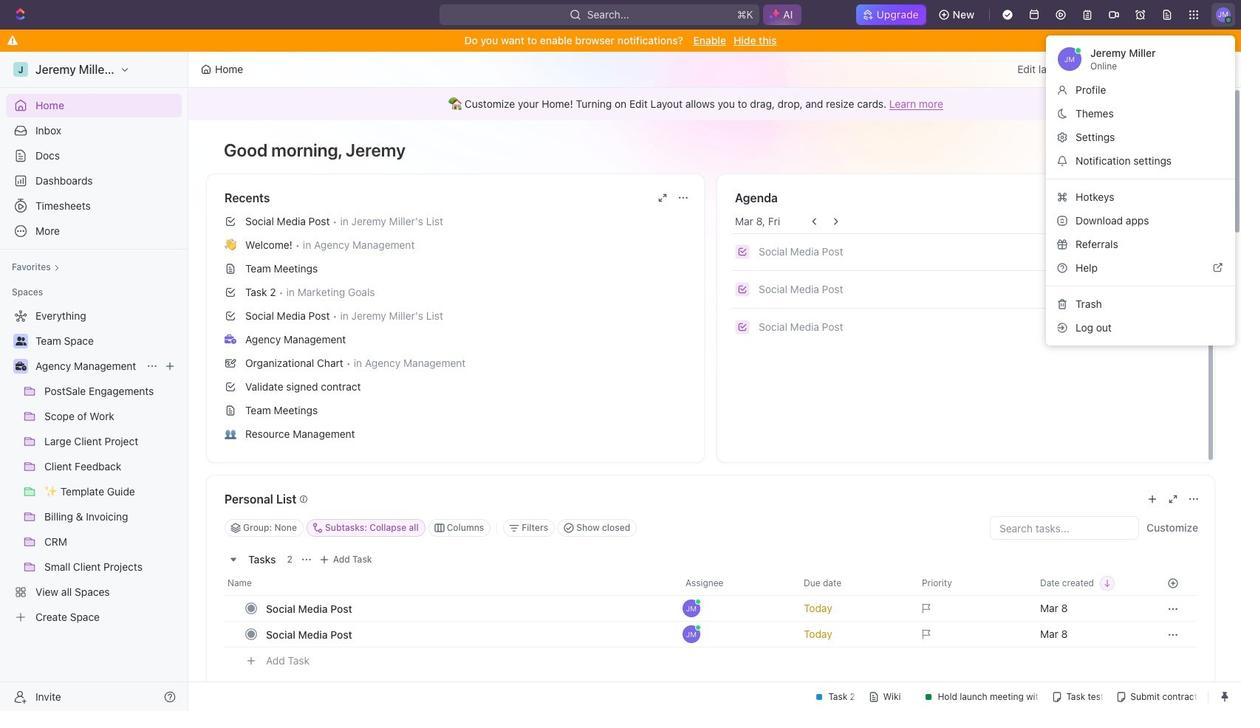 Task type: describe. For each thing, give the bounding box(es) containing it.
Search tasks... text field
[[991, 517, 1138, 539]]

0 vertical spatial business time image
[[225, 334, 236, 344]]

sidebar navigation
[[0, 52, 188, 711]]



Task type: vqa. For each thing, say whether or not it's contained in the screenshot.
James Peterson's Workspace, , element
no



Task type: locate. For each thing, give the bounding box(es) containing it.
1 vertical spatial business time image
[[15, 362, 26, 371]]

1 horizontal spatial business time image
[[225, 334, 236, 344]]

business time image
[[225, 334, 236, 344], [15, 362, 26, 371]]

0 horizontal spatial business time image
[[15, 362, 26, 371]]

business time image inside sidebar navigation
[[15, 362, 26, 371]]



